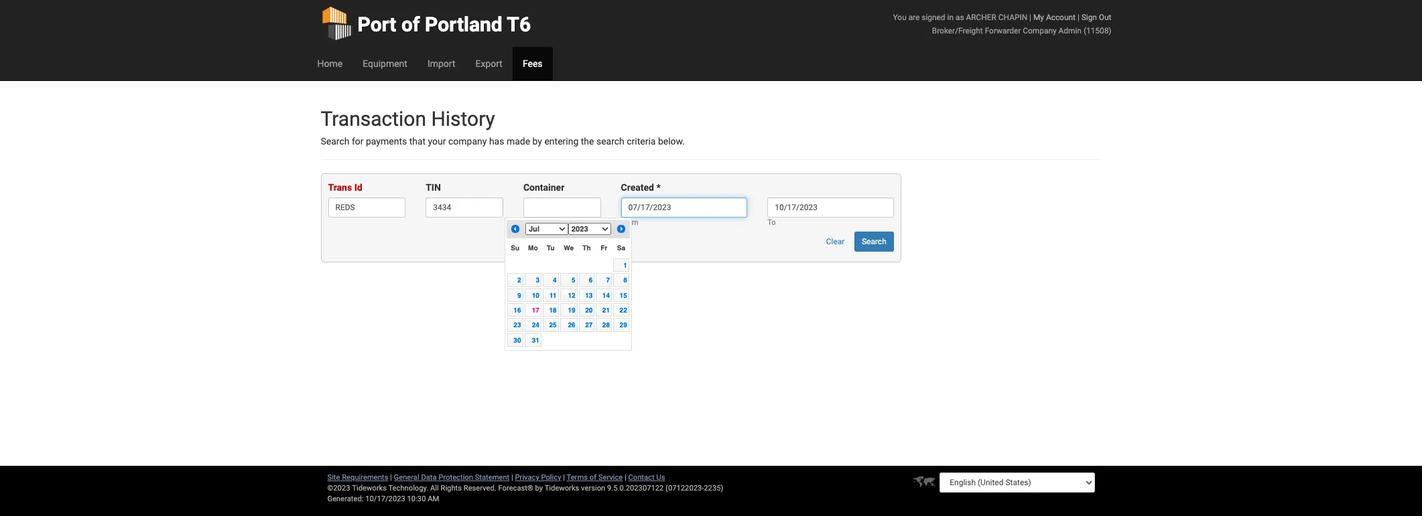 Task type: locate. For each thing, give the bounding box(es) containing it.
search
[[597, 136, 625, 147]]

of up the version on the bottom of the page
[[590, 474, 597, 483]]

search right clear "button" on the top of the page
[[862, 238, 887, 247]]

Created * text field
[[621, 198, 748, 218]]

30 link
[[507, 334, 523, 347]]

(11508)
[[1084, 26, 1112, 36]]

0 vertical spatial by
[[533, 136, 542, 147]]

1 horizontal spatial of
[[590, 474, 597, 483]]

22 link
[[614, 304, 629, 317]]

tideworks
[[545, 485, 579, 493]]

broker/freight
[[932, 26, 983, 36]]

chapin
[[999, 13, 1028, 22]]

fees button
[[513, 47, 553, 80]]

export button
[[466, 47, 513, 80]]

has
[[489, 136, 504, 147]]

home
[[317, 58, 343, 69]]

5
[[572, 276, 576, 284]]

by
[[533, 136, 542, 147], [535, 485, 543, 493]]

0 horizontal spatial search
[[321, 136, 350, 147]]

10:30
[[407, 495, 426, 504]]

1
[[624, 261, 627, 269]]

of
[[402, 13, 420, 36], [590, 474, 597, 483]]

| up the 9.5.0.202307122 at the bottom left of the page
[[625, 474, 627, 483]]

0 vertical spatial of
[[402, 13, 420, 36]]

16
[[514, 306, 521, 314]]

technology.
[[389, 485, 429, 493]]

search button
[[855, 232, 894, 252]]

16 link
[[507, 304, 523, 317]]

am
[[428, 495, 439, 504]]

payments
[[366, 136, 407, 147]]

1 vertical spatial of
[[590, 474, 597, 483]]

©2023 tideworks
[[328, 485, 387, 493]]

1 vertical spatial by
[[535, 485, 543, 493]]

sign
[[1082, 13, 1097, 22]]

7 link
[[596, 274, 612, 287]]

search left for
[[321, 136, 350, 147]]

equipment
[[363, 58, 408, 69]]

contact
[[629, 474, 655, 483]]

8
[[624, 276, 627, 284]]

terms
[[567, 474, 588, 483]]

port
[[358, 13, 397, 36]]

protection
[[439, 474, 473, 483]]

by down privacy policy link
[[535, 485, 543, 493]]

signed
[[922, 13, 946, 22]]

sign out link
[[1082, 13, 1112, 22]]

27 link
[[579, 319, 595, 332]]

15 link
[[614, 289, 629, 302]]

th
[[583, 244, 591, 252]]

archer
[[966, 13, 997, 22]]

service
[[599, 474, 623, 483]]

24 link
[[525, 319, 542, 332]]

policy
[[541, 474, 561, 483]]

statement
[[475, 474, 510, 483]]

company
[[449, 136, 487, 147]]

21 link
[[596, 304, 612, 317]]

privacy
[[515, 474, 540, 483]]

forecast®
[[498, 485, 534, 493]]

requirements
[[342, 474, 388, 483]]

6 link
[[579, 274, 595, 287]]

| left sign
[[1078, 13, 1080, 22]]

25
[[549, 321, 557, 329]]

data
[[421, 474, 437, 483]]

your
[[428, 136, 446, 147]]

17
[[532, 306, 540, 314]]

31
[[532, 336, 540, 345]]

my
[[1034, 13, 1045, 22]]

10/17/2023
[[366, 495, 405, 504]]

18 link
[[543, 304, 559, 317]]

0 vertical spatial search
[[321, 136, 350, 147]]

history
[[431, 107, 495, 131]]

general
[[394, 474, 419, 483]]

of inside site requirements | general data protection statement | privacy policy | terms of service | contact us ©2023 tideworks technology. all rights reserved. forecast® by tideworks version 9.5.0.202307122 (07122023-2235) generated: 10/17/2023 10:30 am
[[590, 474, 597, 483]]

| up forecast®
[[512, 474, 513, 483]]

are
[[909, 13, 920, 22]]

by right made
[[533, 136, 542, 147]]

trans
[[328, 183, 352, 193]]

clear button
[[819, 232, 852, 252]]

| left general
[[390, 474, 392, 483]]

of right 'port'
[[402, 13, 420, 36]]

0 horizontal spatial of
[[402, 13, 420, 36]]

(07122023-
[[666, 485, 704, 493]]

version
[[581, 485, 606, 493]]

1 horizontal spatial search
[[862, 238, 887, 247]]

the
[[581, 136, 594, 147]]

31 link
[[525, 334, 542, 347]]

rights
[[441, 485, 462, 493]]

8 link
[[614, 274, 629, 287]]

14 link
[[596, 289, 612, 302]]

1 vertical spatial search
[[862, 238, 887, 247]]

out
[[1099, 13, 1112, 22]]

company
[[1023, 26, 1057, 36]]

28 link
[[596, 319, 612, 332]]

| left my at the right of the page
[[1030, 13, 1032, 22]]

by inside site requirements | general data protection statement | privacy policy | terms of service | contact us ©2023 tideworks technology. all rights reserved. forecast® by tideworks version 9.5.0.202307122 (07122023-2235) generated: 10/17/2023 10:30 am
[[535, 485, 543, 493]]

id
[[354, 183, 362, 193]]

clear
[[827, 238, 845, 247]]

site requirements link
[[328, 474, 388, 483]]

4
[[553, 276, 557, 284]]



Task type: describe. For each thing, give the bounding box(es) containing it.
Container text field
[[524, 198, 601, 218]]

20
[[585, 306, 593, 314]]

1 link
[[614, 259, 629, 272]]

17 link
[[525, 304, 542, 317]]

19
[[568, 306, 576, 314]]

from
[[621, 219, 639, 228]]

created
[[621, 183, 654, 193]]

all
[[430, 485, 439, 493]]

18
[[549, 306, 557, 314]]

search inside button
[[862, 238, 887, 247]]

10 link
[[525, 289, 542, 302]]

port of portland t6
[[358, 13, 531, 36]]

3
[[536, 276, 540, 284]]

Trans Id text field
[[328, 198, 406, 218]]

in
[[948, 13, 954, 22]]

27
[[585, 321, 593, 329]]

2
[[518, 276, 521, 284]]

*
[[657, 183, 661, 193]]

generated:
[[328, 495, 364, 504]]

12
[[568, 291, 576, 299]]

tu
[[547, 244, 555, 252]]

19 link
[[560, 304, 578, 317]]

container
[[524, 183, 565, 193]]

23
[[514, 321, 521, 329]]

23 link
[[507, 319, 523, 332]]

port of portland t6 link
[[321, 0, 531, 47]]

for
[[352, 136, 364, 147]]

you are signed in as archer chapin | my account | sign out broker/freight forwarder company admin (11508)
[[893, 13, 1112, 36]]

home button
[[307, 47, 353, 80]]

15
[[620, 291, 627, 299]]

3 link
[[525, 274, 542, 287]]

su
[[511, 244, 520, 252]]

tin
[[426, 183, 441, 193]]

20 link
[[579, 304, 595, 317]]

trans id
[[328, 183, 362, 193]]

12 link
[[560, 289, 578, 302]]

transaction
[[321, 107, 426, 131]]

terms of service link
[[567, 474, 623, 483]]

24
[[532, 321, 540, 329]]

26 link
[[560, 319, 578, 332]]

below.
[[658, 136, 685, 147]]

25 link
[[543, 319, 559, 332]]

11 link
[[543, 289, 559, 302]]

MM/dd/yyyy text field
[[768, 198, 894, 218]]

you
[[893, 13, 907, 22]]

30
[[514, 336, 521, 345]]

created *
[[621, 183, 661, 193]]

TIN text field
[[426, 198, 503, 218]]

fees
[[523, 58, 543, 69]]

9.5.0.202307122
[[607, 485, 664, 493]]

admin
[[1059, 26, 1082, 36]]

21
[[603, 306, 610, 314]]

29 link
[[614, 319, 629, 332]]

t6
[[507, 13, 531, 36]]

criteria
[[627, 136, 656, 147]]

my account link
[[1034, 13, 1076, 22]]

portland
[[425, 13, 503, 36]]

to
[[768, 219, 776, 228]]

13
[[585, 291, 593, 299]]

| up the tideworks
[[563, 474, 565, 483]]

26
[[568, 321, 576, 329]]

as
[[956, 13, 964, 22]]

equipment button
[[353, 47, 418, 80]]

5 link
[[560, 274, 578, 287]]

by inside transaction history search for payments that your company has made by entering the search criteria below.
[[533, 136, 542, 147]]

contact us link
[[629, 474, 665, 483]]

search inside transaction history search for payments that your company has made by entering the search criteria below.
[[321, 136, 350, 147]]

import button
[[418, 47, 466, 80]]

forwarder
[[985, 26, 1021, 36]]

13 link
[[579, 289, 595, 302]]

28
[[603, 321, 610, 329]]

4 link
[[543, 274, 559, 287]]

us
[[657, 474, 665, 483]]

that
[[409, 136, 426, 147]]

general data protection statement link
[[394, 474, 510, 483]]



Task type: vqa. For each thing, say whether or not it's contained in the screenshot.
the top the Search
yes



